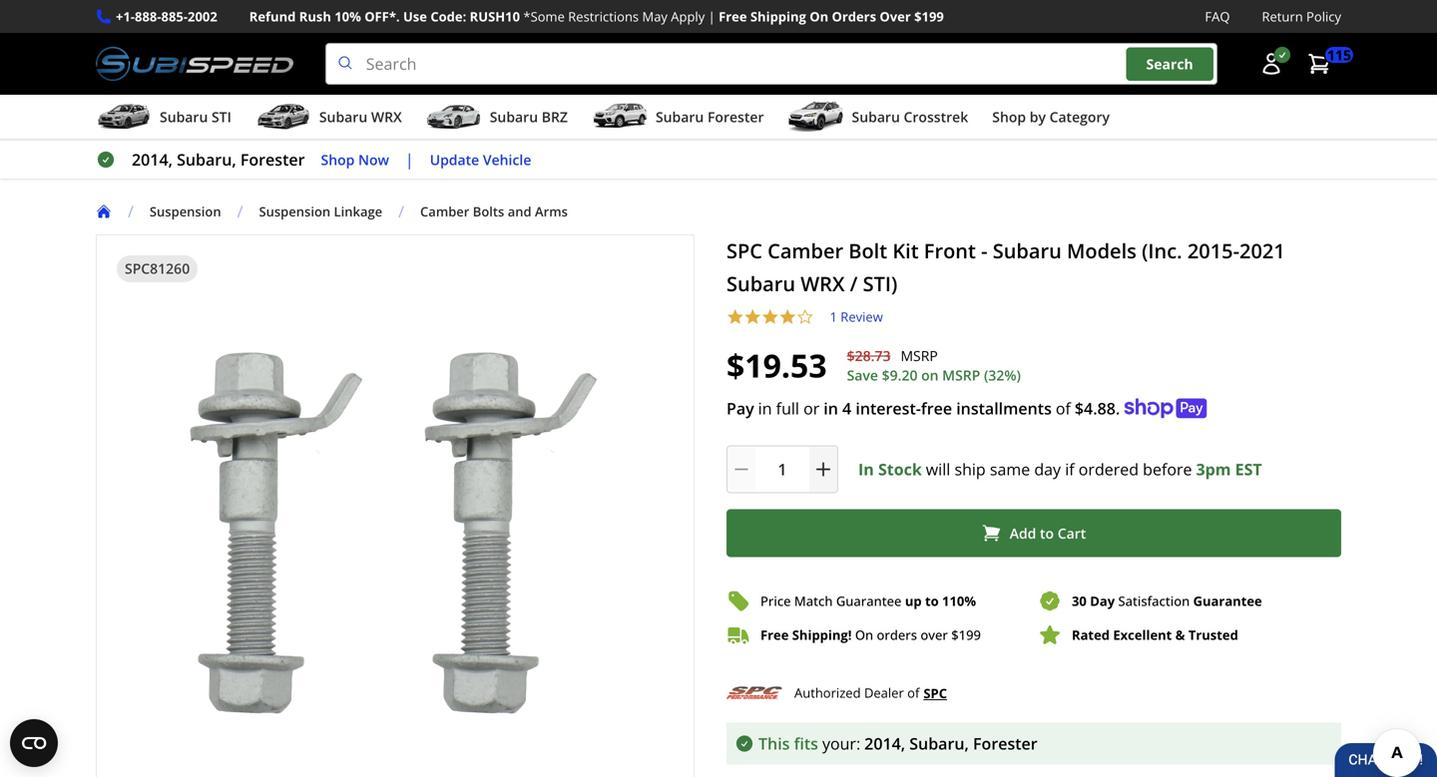 Task type: vqa. For each thing, say whether or not it's contained in the screenshot.
the Min text field
no



Task type: describe. For each thing, give the bounding box(es) containing it.
$
[[952, 627, 959, 645]]

camber bolts and arms link down vehicle
[[420, 203, 584, 221]]

return policy link
[[1263, 6, 1342, 27]]

crosstrek
[[904, 107, 969, 126]]

linkage
[[334, 203, 383, 221]]

885-
[[161, 7, 188, 25]]

115 button
[[1298, 44, 1354, 84]]

over
[[880, 7, 911, 25]]

price
[[761, 593, 791, 611]]

faq link
[[1206, 6, 1231, 27]]

3 star image from the left
[[779, 309, 797, 326]]

day
[[1035, 459, 1061, 480]]

shop now link
[[321, 149, 389, 171]]

1 star image from the left
[[744, 309, 762, 326]]

camber inside spc camber bolt kit front - subaru models (inc. 2015-2021 subaru wrx / sti)
[[768, 237, 844, 265]]

excellent
[[1114, 627, 1173, 645]]

decrement image
[[732, 460, 752, 480]]

star image
[[727, 309, 744, 326]]

2015-
[[1188, 237, 1240, 265]]

1 in from the left
[[759, 398, 772, 420]]

search button
[[1127, 47, 1214, 81]]

use
[[403, 7, 427, 25]]

2 horizontal spatial forester
[[974, 734, 1038, 755]]

+1-888-885-2002 link
[[116, 6, 217, 27]]

2 in from the left
[[824, 398, 839, 420]]

sti
[[212, 107, 232, 126]]

price match guarantee up to 110%
[[761, 593, 977, 611]]

+1-
[[116, 7, 135, 25]]

ship
[[955, 459, 986, 480]]

1 horizontal spatial of
[[1056, 398, 1071, 420]]

199
[[959, 627, 982, 645]]

installments
[[957, 398, 1052, 420]]

/ for suspension linkage
[[237, 201, 243, 222]]

shipping
[[751, 7, 807, 25]]

subaru wrx button
[[255, 99, 402, 139]]

$19.53
[[727, 344, 827, 388]]

2021
[[1240, 237, 1286, 265]]

authorized dealer of spc
[[795, 685, 948, 703]]

0 horizontal spatial free
[[719, 7, 747, 25]]

$9.20
[[882, 366, 918, 385]]

faq
[[1206, 7, 1231, 25]]

button image
[[1260, 52, 1284, 76]]

if
[[1066, 459, 1075, 480]]

code:
[[431, 7, 467, 25]]

sti)
[[863, 270, 898, 298]]

0 vertical spatial |
[[709, 7, 716, 25]]

.
[[1116, 398, 1121, 420]]

a subaru sti thumbnail image image
[[96, 102, 152, 132]]

spc81260
[[125, 259, 190, 278]]

interest-
[[856, 398, 922, 420]]

shop by category
[[993, 107, 1110, 126]]

off*.
[[365, 7, 400, 25]]

115
[[1328, 45, 1352, 64]]

shop by category button
[[993, 99, 1110, 139]]

now
[[358, 150, 389, 169]]

30
[[1072, 593, 1087, 611]]

spc inside authorized dealer of spc
[[924, 685, 948, 703]]

(inc.
[[1142, 237, 1183, 265]]

0 horizontal spatial msrp
[[901, 347, 938, 366]]

0 horizontal spatial to
[[926, 593, 939, 611]]

suspension linkage
[[259, 203, 383, 221]]

*some
[[524, 7, 565, 25]]

$4.88
[[1075, 398, 1116, 420]]

0 horizontal spatial forester
[[241, 149, 305, 170]]

orders
[[832, 7, 877, 25]]

spc camber bolt kit front - subaru models (inc. 2015-2021 subaru wrx / sti)
[[727, 237, 1286, 298]]

&
[[1176, 627, 1186, 645]]

this fits your: 2014, subaru, forester
[[759, 734, 1038, 755]]

search
[[1147, 54, 1194, 73]]

3pm
[[1197, 459, 1232, 480]]

-
[[982, 237, 988, 265]]

trusted
[[1189, 627, 1239, 645]]

suspension for suspension
[[150, 203, 221, 221]]

1 review link
[[830, 308, 883, 326]]

subaru right -
[[993, 237, 1062, 265]]

will
[[926, 459, 951, 480]]

subaru for subaru crosstrek
[[852, 107, 901, 126]]

subaru sti button
[[96, 99, 232, 139]]

subaru sti
[[160, 107, 232, 126]]

to inside button
[[1040, 524, 1055, 543]]

subaru crosstrek
[[852, 107, 969, 126]]

category
[[1050, 107, 1110, 126]]

1 horizontal spatial msrp
[[943, 366, 981, 385]]

authorized
[[795, 685, 861, 703]]

+1-888-885-2002
[[116, 7, 217, 25]]

pay
[[727, 398, 755, 420]]

of inside authorized dealer of spc
[[908, 685, 920, 703]]

2002
[[188, 7, 217, 25]]

increment image
[[814, 460, 834, 480]]

over
[[921, 627, 948, 645]]

bolts
[[473, 203, 505, 221]]

subaru for subaru forester
[[656, 107, 704, 126]]

10%
[[335, 7, 361, 25]]

subaru up star icon
[[727, 270, 796, 298]]

rush10
[[470, 7, 520, 25]]

return policy
[[1263, 7, 1342, 25]]

1 vertical spatial on
[[856, 627, 874, 645]]

free
[[922, 398, 953, 420]]



Task type: locate. For each thing, give the bounding box(es) containing it.
forester inside dropdown button
[[708, 107, 764, 126]]

est
[[1236, 459, 1263, 480]]

to right add
[[1040, 524, 1055, 543]]

0 horizontal spatial |
[[405, 149, 414, 170]]

subaru, down subaru sti
[[177, 149, 236, 170]]

arms
[[535, 203, 568, 221]]

add to cart
[[1010, 524, 1087, 543]]

subaru brz button
[[426, 99, 568, 139]]

refund
[[249, 7, 296, 25]]

subaru left "sti"
[[160, 107, 208, 126]]

2014, down subaru sti dropdown button
[[132, 149, 173, 170]]

2 suspension from the left
[[259, 203, 331, 221]]

1 vertical spatial |
[[405, 149, 414, 170]]

star image
[[744, 309, 762, 326], [762, 309, 779, 326], [779, 309, 797, 326]]

update vehicle button
[[430, 149, 532, 171]]

1 vertical spatial of
[[908, 685, 920, 703]]

1 horizontal spatial on
[[856, 627, 874, 645]]

by
[[1030, 107, 1046, 126]]

2 guarantee from the left
[[1194, 593, 1263, 611]]

1 vertical spatial free
[[761, 627, 789, 645]]

restrictions
[[568, 7, 639, 25]]

review
[[841, 308, 883, 326]]

suspension link
[[150, 203, 237, 221], [150, 203, 221, 221]]

vehicle
[[483, 150, 532, 169]]

pay in full or in 4 interest-free installments of $4.88 .
[[727, 398, 1121, 420]]

refund rush 10% off*. use code: rush10 *some restrictions may apply | free shipping on orders over $199
[[249, 7, 944, 25]]

of left $4.88
[[1056, 398, 1071, 420]]

1 vertical spatial to
[[926, 593, 939, 611]]

spc image
[[727, 680, 783, 708]]

search input field
[[325, 43, 1218, 85]]

| right apply
[[709, 7, 716, 25]]

subaru right a subaru forester thumbnail image in the left of the page
[[656, 107, 704, 126]]

1 horizontal spatial wrx
[[801, 270, 845, 298]]

in left the '4'
[[824, 398, 839, 420]]

$28.73
[[847, 347, 891, 366]]

a subaru crosstrek thumbnail image image
[[788, 102, 844, 132]]

subaru
[[160, 107, 208, 126], [319, 107, 368, 126], [490, 107, 538, 126], [656, 107, 704, 126], [852, 107, 901, 126], [993, 237, 1062, 265], [727, 270, 796, 298]]

shop inside dropdown button
[[993, 107, 1027, 126]]

fits
[[794, 734, 819, 755]]

1 vertical spatial spc
[[924, 685, 948, 703]]

shop for shop now
[[321, 150, 355, 169]]

free shipping! on orders over $ 199
[[761, 627, 982, 645]]

subaru up shop now
[[319, 107, 368, 126]]

spc link
[[924, 683, 948, 704]]

wrx inside subaru wrx dropdown button
[[371, 107, 402, 126]]

1 horizontal spatial camber
[[768, 237, 844, 265]]

of left "spc" link
[[908, 685, 920, 703]]

1 suspension from the left
[[150, 203, 221, 221]]

in
[[859, 459, 875, 480]]

shipping!
[[793, 627, 852, 645]]

0 horizontal spatial wrx
[[371, 107, 402, 126]]

camber bolts and arms link down update vehicle button
[[420, 203, 568, 221]]

1 guarantee from the left
[[837, 593, 902, 611]]

guarantee up trusted
[[1194, 593, 1263, 611]]

camber left bolt
[[768, 237, 844, 265]]

or
[[804, 398, 820, 420]]

1 vertical spatial shop
[[321, 150, 355, 169]]

2014, right "your:"
[[865, 734, 906, 755]]

add
[[1010, 524, 1037, 543]]

msrp up on
[[901, 347, 938, 366]]

a subaru wrx thumbnail image image
[[255, 102, 311, 132]]

in stock will ship same day if ordered before 3pm est
[[859, 459, 1263, 480]]

/ right home image
[[128, 201, 134, 222]]

1 horizontal spatial free
[[761, 627, 789, 645]]

$199
[[915, 7, 944, 25]]

empty star image
[[797, 309, 814, 326]]

1 horizontal spatial in
[[824, 398, 839, 420]]

0 horizontal spatial on
[[810, 7, 829, 25]]

on
[[810, 7, 829, 25], [856, 627, 874, 645]]

satisfaction
[[1119, 593, 1190, 611]]

msrp
[[901, 347, 938, 366], [943, 366, 981, 385]]

/ for suspension
[[128, 201, 134, 222]]

0 horizontal spatial in
[[759, 398, 772, 420]]

subaru for subaru wrx
[[319, 107, 368, 126]]

this
[[759, 734, 790, 755]]

1
[[830, 308, 838, 326]]

1 horizontal spatial forester
[[708, 107, 764, 126]]

msrp right on
[[943, 366, 981, 385]]

may
[[643, 7, 668, 25]]

0 horizontal spatial guarantee
[[837, 593, 902, 611]]

0 horizontal spatial subaru,
[[177, 149, 236, 170]]

1 horizontal spatial shop
[[993, 107, 1027, 126]]

1 horizontal spatial subaru,
[[910, 734, 969, 755]]

1 horizontal spatial 2014,
[[865, 734, 906, 755]]

home image
[[96, 204, 112, 220]]

free
[[719, 7, 747, 25], [761, 627, 789, 645]]

to
[[1040, 524, 1055, 543], [926, 593, 939, 611]]

None number field
[[727, 446, 839, 494]]

ordered
[[1079, 459, 1139, 480]]

before
[[1144, 459, 1193, 480]]

1 horizontal spatial |
[[709, 7, 716, 25]]

guarantee up free shipping! on orders over $ 199
[[837, 593, 902, 611]]

0 vertical spatial 2014,
[[132, 149, 173, 170]]

rush
[[299, 7, 331, 25]]

wrx
[[371, 107, 402, 126], [801, 270, 845, 298]]

2 vertical spatial forester
[[974, 734, 1038, 755]]

| right "now"
[[405, 149, 414, 170]]

1 vertical spatial forester
[[241, 149, 305, 170]]

1 horizontal spatial guarantee
[[1194, 593, 1263, 611]]

0 vertical spatial camber
[[420, 203, 470, 221]]

wrx up "now"
[[371, 107, 402, 126]]

0 horizontal spatial of
[[908, 685, 920, 703]]

0 vertical spatial of
[[1056, 398, 1071, 420]]

star image right star icon
[[762, 309, 779, 326]]

1 horizontal spatial suspension
[[259, 203, 331, 221]]

rated excellent & trusted
[[1072, 627, 1239, 645]]

30 day satisfaction guarantee
[[1072, 593, 1263, 611]]

0 vertical spatial subaru,
[[177, 149, 236, 170]]

subaru right a subaru crosstrek thumbnail image
[[852, 107, 901, 126]]

kit
[[893, 237, 919, 265]]

suspension for suspension linkage
[[259, 203, 331, 221]]

0 vertical spatial forester
[[708, 107, 764, 126]]

front
[[924, 237, 976, 265]]

2 star image from the left
[[762, 309, 779, 326]]

suspension left the linkage
[[259, 203, 331, 221]]

1 vertical spatial wrx
[[801, 270, 845, 298]]

star image left empty star icon
[[744, 309, 762, 326]]

dealer
[[865, 685, 904, 703]]

spc inside spc camber bolt kit front - subaru models (inc. 2015-2021 subaru wrx / sti)
[[727, 237, 763, 265]]

1 vertical spatial camber
[[768, 237, 844, 265]]

cart
[[1058, 524, 1087, 543]]

subispeed logo image
[[96, 43, 293, 85]]

/ inside spc camber bolt kit front - subaru models (inc. 2015-2021 subaru wrx / sti)
[[850, 270, 858, 298]]

your:
[[823, 734, 861, 755]]

1 vertical spatial subaru,
[[910, 734, 969, 755]]

shop
[[993, 107, 1027, 126], [321, 150, 355, 169]]

same
[[990, 459, 1031, 480]]

save
[[847, 366, 879, 385]]

in left full on the right of the page
[[759, 398, 772, 420]]

on left orders
[[810, 7, 829, 25]]

camber bolts and arms
[[420, 203, 568, 221]]

subaru, down "spc" link
[[910, 734, 969, 755]]

/ left "sti)"
[[850, 270, 858, 298]]

subaru for subaru sti
[[160, 107, 208, 126]]

suspension
[[150, 203, 221, 221], [259, 203, 331, 221]]

return
[[1263, 7, 1304, 25]]

free down price
[[761, 627, 789, 645]]

and
[[508, 203, 532, 221]]

policy
[[1307, 7, 1342, 25]]

wrx inside spc camber bolt kit front - subaru models (inc. 2015-2021 subaru wrx / sti)
[[801, 270, 845, 298]]

0 horizontal spatial suspension
[[150, 203, 221, 221]]

shop pay image
[[1125, 399, 1207, 419]]

/ right the linkage
[[399, 201, 404, 222]]

/ for camber bolts and arms
[[399, 201, 404, 222]]

a subaru forester thumbnail image image
[[592, 102, 648, 132]]

0 horizontal spatial 2014,
[[132, 149, 173, 170]]

spc
[[727, 237, 763, 265], [924, 685, 948, 703]]

1 horizontal spatial to
[[1040, 524, 1055, 543]]

/ down 2014, subaru, forester
[[237, 201, 243, 222]]

subaru wrx
[[319, 107, 402, 126]]

shop left by
[[993, 107, 1027, 126]]

0 vertical spatial to
[[1040, 524, 1055, 543]]

a subaru brz thumbnail image image
[[426, 102, 482, 132]]

0 vertical spatial wrx
[[371, 107, 402, 126]]

suspension linkage link
[[259, 203, 399, 221], [259, 203, 383, 221]]

0 horizontal spatial spc
[[727, 237, 763, 265]]

day
[[1091, 593, 1115, 611]]

1 review
[[830, 308, 883, 326]]

rated
[[1072, 627, 1110, 645]]

shop now
[[321, 150, 389, 169]]

0 vertical spatial shop
[[993, 107, 1027, 126]]

star image left 1
[[779, 309, 797, 326]]

on
[[922, 366, 939, 385]]

|
[[709, 7, 716, 25], [405, 149, 414, 170]]

free right apply
[[719, 7, 747, 25]]

camber left bolts
[[420, 203, 470, 221]]

110%
[[943, 593, 977, 611]]

0 vertical spatial free
[[719, 7, 747, 25]]

camber bolts and arms link
[[420, 203, 584, 221], [420, 203, 568, 221]]

shop left "now"
[[321, 150, 355, 169]]

spc right dealer
[[924, 685, 948, 703]]

open widget image
[[10, 720, 58, 768]]

0 vertical spatial spc
[[727, 237, 763, 265]]

spc up star icon
[[727, 237, 763, 265]]

subaru left brz
[[490, 107, 538, 126]]

models
[[1067, 237, 1137, 265]]

to right up
[[926, 593, 939, 611]]

subaru brz
[[490, 107, 568, 126]]

wrx up 1
[[801, 270, 845, 298]]

0 horizontal spatial shop
[[321, 150, 355, 169]]

brz
[[542, 107, 568, 126]]

match
[[795, 593, 833, 611]]

/
[[128, 201, 134, 222], [237, 201, 243, 222], [399, 201, 404, 222], [850, 270, 858, 298]]

$28.73 msrp save $9.20 on msrp (32%)
[[847, 347, 1021, 385]]

in
[[759, 398, 772, 420], [824, 398, 839, 420]]

suspension down 2014, subaru, forester
[[150, 203, 221, 221]]

1 horizontal spatial spc
[[924, 685, 948, 703]]

0 vertical spatial on
[[810, 7, 829, 25]]

0 horizontal spatial camber
[[420, 203, 470, 221]]

shop for shop by category
[[993, 107, 1027, 126]]

1 vertical spatial 2014,
[[865, 734, 906, 755]]

subaru for subaru brz
[[490, 107, 538, 126]]

forester
[[708, 107, 764, 126], [241, 149, 305, 170], [974, 734, 1038, 755]]

apply
[[671, 7, 705, 25]]

on left the orders at bottom
[[856, 627, 874, 645]]



